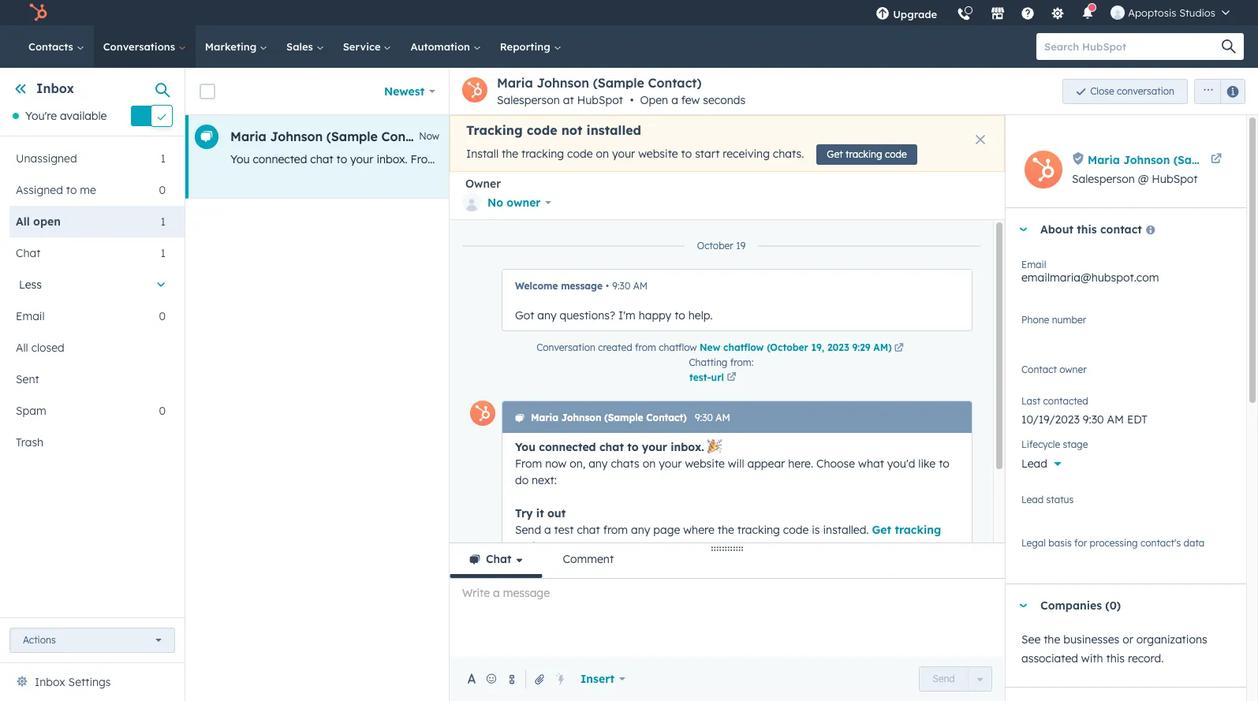 Task type: locate. For each thing, give the bounding box(es) containing it.
Search HubSpot search field
[[1037, 33, 1230, 60]]

questions?
[[560, 308, 615, 323]]

on, down maria johnson (sample contact) 9:30 am
[[570, 457, 586, 471]]

(sample for maria johnson (sample contact)
[[326, 129, 378, 144]]

no down owner
[[487, 196, 503, 210]]

connected for you connected chat to your inbox. 🎉 from now on, any chats on your website will appear here. choose what you'd like to do next:
[[539, 440, 596, 454]]

link opens in a new window image
[[727, 371, 736, 385], [727, 373, 736, 383]]

2 1 from the top
[[161, 215, 166, 229]]

here. inside live chat from maria johnson (sample contact) with context you connected chat to your inbox.
from now on, any chats on your website will appear here. choose what you&#x27;d like to do next:

try it out 
send a test chat from any page where the tracking code is ins row
[[684, 152, 709, 166]]

you're available
[[25, 109, 107, 123]]

3 0 from the top
[[159, 404, 166, 418]]

chats down maria johnson (sample contact) 9:30 am
[[611, 457, 640, 471]]

service link
[[333, 25, 401, 68]]

inbox left settings
[[35, 675, 65, 689]]

0 vertical spatial try
[[893, 152, 909, 166]]

the for customize the color and style of your chat widget.
[[572, 639, 589, 653]]

try inside try it out send a test chat from any page where the tracking code is installed.
[[515, 506, 533, 521]]

basis
[[1049, 537, 1072, 549]]

9:30 up i'm
[[612, 280, 631, 292]]

0 vertical spatial now
[[441, 152, 462, 166]]

you
[[230, 152, 250, 166], [515, 440, 536, 454]]

1 horizontal spatial and
[[673, 589, 693, 603]]

0 horizontal spatial you'd
[[783, 152, 811, 166]]

test inside try it out send a test chat from any page where the tracking code is installed.
[[554, 523, 574, 537]]

inbox inside "link"
[[35, 675, 65, 689]]

contact) inside row
[[381, 129, 435, 144]]

• right message at the top of page
[[606, 280, 609, 292]]

on down tracking code not installed
[[538, 152, 551, 166]]

connected inside row
[[253, 152, 307, 166]]

(sample inside live chat from maria johnson (sample contact) with context you connected chat to your inbox.
from now on, any chats on your website will appear here. choose what you&#x27;d like to do next:

try it out 
send a test chat from any page where the tracking code is ins row
[[326, 129, 378, 144]]

salesperson up tracking code not installed
[[497, 93, 560, 107]]

email down less
[[16, 310, 45, 324]]

2 all from the top
[[16, 341, 28, 355]]

on, up owner
[[465, 152, 481, 166]]

welcome
[[515, 280, 558, 292]]

1 vertical spatial appear
[[747, 457, 785, 471]]

1 vertical spatial email
[[16, 310, 45, 324]]

to
[[681, 147, 692, 161], [336, 152, 347, 166], [834, 152, 845, 166], [66, 183, 77, 197], [675, 308, 685, 323], [627, 440, 639, 454], [939, 457, 950, 471]]

here. inside you connected chat to your inbox. 🎉 from now on, any chats on your website will appear here. choose what you'd like to do next:
[[788, 457, 813, 471]]

contact) for maria johnson (sample contact) salesperson at hubspot • open a few seconds
[[648, 75, 702, 91]]

0 horizontal spatial is
[[812, 523, 820, 537]]

menu
[[866, 0, 1239, 31]]

website left start
[[638, 147, 678, 161]]

hubspot down maria johnson (sample contac link
[[1152, 172, 1198, 186]]

1 horizontal spatial chatflow
[[723, 342, 764, 353]]

this down or
[[1106, 652, 1125, 666]]

1 link opens in a new window image from the top
[[727, 371, 736, 385]]

your inside tracking code not installed alert
[[612, 147, 635, 161]]

am
[[633, 280, 648, 292], [716, 412, 730, 424]]

will
[[624, 152, 640, 166], [728, 457, 744, 471]]

0 vertical spatial get
[[827, 148, 843, 160]]

get tracking code right chats.
[[827, 148, 907, 160]]

will inside you connected chat to your inbox. 🎉 from now on, any chats on your website will appear here. choose what you'd like to do next:
[[728, 457, 744, 471]]

maria johnson (sample contact) salesperson at hubspot • open a few seconds
[[497, 75, 746, 107]]

marketplaces button
[[982, 0, 1015, 25]]

0 for email
[[159, 310, 166, 324]]

1 horizontal spatial this
[[1106, 652, 1125, 666]]

0 horizontal spatial it
[[536, 506, 544, 521]]

lead down lifecycle
[[1022, 457, 1048, 471]]

0 horizontal spatial hubspot
[[577, 93, 623, 107]]

am up i'm
[[633, 280, 648, 292]]

1 horizontal spatial salesperson
[[1072, 172, 1135, 186]]

1 all from the top
[[16, 215, 30, 229]]

tracking right chats.
[[846, 148, 882, 160]]

test inside row
[[981, 152, 1001, 166]]

what inside row
[[754, 152, 780, 166]]

inbox up you're available
[[36, 80, 74, 96]]

chats right install
[[507, 152, 535, 166]]

(sample for maria johnson (sample contact) 9:30 am
[[604, 412, 643, 424]]

choose inside row
[[712, 152, 751, 166]]

2 horizontal spatial from
[[1030, 152, 1055, 166]]

lead left status
[[1022, 494, 1044, 506]]

caret image
[[1018, 228, 1028, 232]]

2 horizontal spatial on
[[643, 457, 656, 471]]

1 vertical spatial it
[[536, 506, 544, 521]]

where up salesperson @ hubspot
[[1110, 152, 1142, 166]]

contac
[[1223, 153, 1258, 167]]

test-url link
[[689, 370, 754, 385]]

1 vertical spatial out
[[547, 506, 566, 521]]

maria inside row
[[230, 129, 267, 144]]

no owner button down install
[[462, 191, 552, 215]]

here.
[[684, 152, 709, 166], [788, 457, 813, 471]]

from right the 'created'
[[635, 342, 656, 353]]

get right chats.
[[827, 148, 843, 160]]

test-url
[[690, 371, 724, 383]]

1 horizontal spatial is
[[1239, 152, 1247, 166]]

1 horizontal spatial 9:30
[[695, 412, 713, 424]]

it inside try it out send a test chat from any page where the tracking code is installed.
[[536, 506, 544, 521]]

chat inside chat button
[[486, 552, 512, 566]]

i'm
[[618, 308, 636, 323]]

0 horizontal spatial what
[[754, 152, 780, 166]]

send group
[[919, 667, 992, 692]]

(sample
[[593, 75, 644, 91], [326, 129, 378, 144], [1174, 153, 1219, 167], [604, 412, 643, 424]]

group
[[1188, 78, 1246, 104]]

code
[[527, 122, 557, 138], [567, 147, 593, 161], [885, 148, 907, 160], [1210, 152, 1236, 166], [783, 523, 809, 537], [515, 540, 542, 554]]

maria inside the maria johnson (sample contact) salesperson at hubspot • open a few seconds
[[497, 75, 533, 91]]

0 horizontal spatial next:
[[532, 473, 557, 488]]

0 vertical spatial from
[[411, 152, 438, 166]]

1 vertical spatial choose
[[817, 457, 855, 471]]

now inside you connected chat to your inbox. 🎉 from now on, any chats on your website will appear here. choose what you'd like to do next:
[[545, 457, 567, 471]]

inbox. down maria johnson (sample contact)
[[377, 152, 408, 166]]

0 horizontal spatial here.
[[684, 152, 709, 166]]

0 vertical spatial get tracking code
[[827, 148, 907, 160]]

contact) for maria johnson (sample contact) 9:30 am
[[646, 412, 687, 424]]

the inside see the businesses or organizations associated with this record.
[[1044, 633, 1060, 647]]

0 vertical spatial where
[[1110, 152, 1142, 166]]

0 vertical spatial email
[[1022, 259, 1046, 271]]

do inside you connected chat to your inbox. 🎉 from now on, any chats on your website will appear here. choose what you'd like to do next:
[[515, 473, 529, 488]]

maria for maria johnson (sample contact)
[[230, 129, 267, 144]]

1 horizontal spatial email
[[1022, 259, 1046, 271]]

will down installed
[[624, 152, 640, 166]]

associated
[[1022, 652, 1078, 666]]

1 1 from the top
[[161, 152, 166, 166]]

1 horizontal spatial next:
[[865, 152, 890, 166]]

1 horizontal spatial on
[[596, 147, 609, 161]]

organizations
[[1137, 633, 1207, 647]]

Last contacted text field
[[1022, 405, 1231, 430]]

2 link opens in a new window image from the top
[[727, 373, 736, 383]]

connected down maria johnson (sample contact)
[[253, 152, 307, 166]]

owner up last contacted
[[1040, 370, 1072, 384]]

about this contact button
[[1006, 208, 1231, 251]]

2 vertical spatial 0
[[159, 404, 166, 418]]

chat up the comment
[[577, 523, 600, 537]]

next: inside you connected chat to your inbox. 🎉 from now on, any chats on your website will appear here. choose what you'd like to do next:
[[532, 473, 557, 488]]

1 chatflow from the left
[[659, 342, 697, 353]]

out inside row
[[922, 152, 939, 166]]

you're available image
[[13, 113, 19, 119]]

2 lead from the top
[[1022, 494, 1044, 506]]

1 0 from the top
[[159, 183, 166, 197]]

1 vertical spatial on,
[[570, 457, 586, 471]]

maria for maria johnson (sample contact) salesperson at hubspot • open a few seconds
[[497, 75, 533, 91]]

no up last
[[1022, 370, 1037, 384]]

inbox. left 🎉 in the bottom of the page
[[671, 440, 704, 454]]

test up the comment
[[554, 523, 574, 537]]

connected for you connected chat to your inbox. from now on, any chats on your website will appear here. choose what you'd like to do next:  try it out  send a test chat from any page where the tracking code is in
[[253, 152, 307, 166]]

is inside row
[[1239, 152, 1247, 166]]

1 for all open
[[161, 215, 166, 229]]

no owner button for contact owner
[[1022, 361, 1231, 387]]

contacted
[[1043, 395, 1088, 407]]

1 horizontal spatial inbox.
[[671, 440, 704, 454]]

what
[[754, 152, 780, 166], [858, 457, 884, 471]]

0 vertical spatial am
[[633, 280, 648, 292]]

1 vertical spatial 9:30
[[695, 412, 713, 424]]

all
[[16, 215, 30, 229], [16, 341, 28, 355]]

2 0 from the top
[[159, 310, 166, 324]]

install the tracking code on your website to start receiving chats.
[[466, 147, 804, 161]]

1 for unassigned
[[161, 152, 166, 166]]

email
[[1022, 259, 1046, 271], [16, 310, 45, 324]]

(sample down conversation created from chatflow
[[604, 412, 643, 424]]

comment
[[563, 552, 614, 566]]

1 vertical spatial try
[[515, 506, 533, 521]]

1 horizontal spatial it
[[912, 152, 919, 166]]

1 horizontal spatial on,
[[570, 457, 586, 471]]

is inside try it out send a test chat from any page where the tracking code is installed.
[[812, 523, 820, 537]]

0 vertical spatial it
[[912, 152, 919, 166]]

owner up the 'contacted'
[[1060, 364, 1087, 376]]

chats inside row
[[507, 152, 535, 166]]

0 horizontal spatial you
[[230, 152, 250, 166]]

the inside tracking code not installed alert
[[502, 147, 518, 161]]

0 horizontal spatial out
[[547, 506, 566, 521]]

newest
[[384, 84, 425, 98]]

0 horizontal spatial chat
[[16, 246, 41, 261]]

inbox. inside you connected chat to your inbox. 🎉 from now on, any chats on your website will appear here. choose what you'd like to do next:
[[671, 440, 704, 454]]

johnson for maria johnson (sample contact) salesperson at hubspot • open a few seconds
[[537, 75, 589, 91]]

no owner button for owner
[[462, 191, 552, 215]]

see
[[1022, 633, 1041, 647]]

0 vertical spatial salesperson
[[497, 93, 560, 107]]

link opens in a new window image
[[894, 342, 904, 356], [894, 344, 904, 353]]

choose
[[712, 152, 751, 166], [817, 457, 855, 471]]

connected down maria johnson (sample contact) 9:30 am
[[539, 440, 596, 454]]

0 horizontal spatial page
[[653, 523, 680, 537]]

• left open
[[630, 93, 634, 107]]

will inside row
[[624, 152, 640, 166]]

me
[[80, 183, 96, 197]]

all left the open
[[16, 215, 30, 229]]

like inside you connected chat to your inbox. 🎉 from now on, any chats on your website will appear here. choose what you'd like to do next:
[[919, 457, 936, 471]]

tracking up salesperson @ hubspot
[[1164, 152, 1207, 166]]

no owner
[[487, 196, 541, 210]]

test-
[[690, 371, 711, 383]]

from up about
[[1030, 152, 1055, 166]]

any down maria johnson (sample contact) 9:30 am
[[589, 457, 608, 471]]

lead inside popup button
[[1022, 457, 1048, 471]]

you inside row
[[230, 152, 250, 166]]

website down installed
[[581, 152, 621, 166]]

you'd inside live chat from maria johnson (sample contact) with context you connected chat to your inbox.
from now on, any chats on your website will appear here. choose what you&#x27;d like to do next:

try it out 
send a test chat from any page where the tracking code is ins row
[[783, 152, 811, 166]]

you'd inside you connected chat to your inbox. 🎉 from now on, any chats on your website will appear here. choose what you'd like to do next:
[[887, 457, 915, 471]]

connected inside you connected chat to your inbox. 🎉 from now on, any chats on your website will appear here. choose what you'd like to do next:
[[539, 440, 596, 454]]

any inside try it out send a test chat from any page where the tracking code is installed.
[[631, 523, 650, 537]]

where
[[1110, 152, 1142, 166], [683, 523, 715, 537]]

any up comment button
[[631, 523, 650, 537]]

a left few
[[671, 93, 678, 107]]

installed
[[587, 122, 641, 138]]

on down installed
[[596, 147, 609, 161]]

0 vertical spatial from
[[1030, 152, 1055, 166]]

1 horizontal spatial out
[[922, 152, 939, 166]]

what inside you connected chat to your inbox. 🎉 from now on, any chats on your website will appear here. choose what you'd like to do next:
[[858, 457, 884, 471]]

connected
[[253, 152, 307, 166], [539, 440, 596, 454]]

johnson inside maria johnson (sample contac link
[[1123, 153, 1170, 167]]

1 vertical spatial lead
[[1022, 494, 1044, 506]]

chatflow up 'from:'
[[723, 342, 764, 353]]

email emailmaria@hubspot.com
[[1022, 259, 1159, 285]]

1
[[161, 152, 166, 166], [161, 215, 166, 229], [161, 246, 166, 261]]

(sample up open
[[593, 75, 644, 91]]

website inside tracking code not installed alert
[[638, 147, 678, 161]]

email inside email emailmaria@hubspot.com
[[1022, 259, 1046, 271]]

0 vertical spatial is
[[1239, 152, 1247, 166]]

0 vertical spatial page
[[1080, 152, 1107, 166]]

on inside you connected chat to your inbox. 🎉 from now on, any chats on your website will appear here. choose what you'd like to do next:
[[643, 457, 656, 471]]

and left style on the right bottom of the page
[[621, 639, 641, 653]]

0 horizontal spatial test
[[554, 523, 574, 537]]

where inside try it out send a test chat from any page where the tracking code is installed.
[[683, 523, 715, 537]]

lead for lead
[[1022, 457, 1048, 471]]

the up 'associated'
[[1044, 633, 1060, 647]]

1 vertical spatial 1
[[161, 215, 166, 229]]

1 horizontal spatial connected
[[539, 440, 596, 454]]

0 vertical spatial no
[[487, 196, 503, 210]]

1 horizontal spatial will
[[728, 457, 744, 471]]

0 vertical spatial appear
[[643, 152, 681, 166]]

message
[[561, 280, 603, 292]]

sent
[[16, 373, 39, 387]]

reporting link
[[490, 25, 571, 68]]

1 vertical spatial chats
[[611, 457, 640, 471]]

manage
[[515, 589, 558, 603]]

from inside row
[[411, 152, 438, 166]]

(sample inside the maria johnson (sample contact) salesperson at hubspot • open a few seconds
[[593, 75, 644, 91]]

reporting
[[500, 40, 553, 53]]

like
[[814, 152, 831, 166], [919, 457, 936, 471]]

1 vertical spatial no
[[1022, 370, 1037, 384]]

from inside row
[[1030, 152, 1055, 166]]

1 vertical spatial now
[[545, 457, 567, 471]]

the right install
[[502, 147, 518, 161]]

email for email emailmaria@hubspot.com
[[1022, 259, 1046, 271]]

0 horizontal spatial where
[[683, 523, 715, 537]]

contact
[[1100, 222, 1142, 237]]

2023
[[827, 342, 849, 353]]

page up salesperson @ hubspot
[[1080, 152, 1107, 166]]

on down maria johnson (sample contact) 9:30 am
[[643, 457, 656, 471]]

where up automation.
[[683, 523, 715, 537]]

chatflow left new
[[659, 342, 697, 353]]

0 horizontal spatial salesperson
[[497, 93, 560, 107]]

0 horizontal spatial and
[[621, 639, 641, 653]]

chat down maria johnson (sample contact)
[[310, 152, 333, 166]]

stage
[[1063, 439, 1088, 450]]

0 vertical spatial hubspot
[[577, 93, 623, 107]]

tracking down tracking code not installed
[[521, 147, 564, 161]]

install
[[466, 147, 499, 161]]

get
[[827, 148, 843, 160], [872, 523, 891, 537]]

1 vertical spatial will
[[728, 457, 744, 471]]

1 horizontal spatial website
[[638, 147, 678, 161]]

2 vertical spatial a
[[544, 523, 551, 537]]

johnson inside the maria johnson (sample contact) salesperson at hubspot • open a few seconds
[[537, 75, 589, 91]]

chat button
[[450, 544, 543, 578]]

1 vertical spatial inbox.
[[671, 440, 704, 454]]

about this contact
[[1041, 222, 1142, 237]]

page up "messaging"
[[653, 523, 680, 537]]

main content containing maria johnson (sample contact)
[[185, 68, 1258, 701]]

get tracking code up automation.
[[515, 523, 941, 554]]

inbox for inbox
[[36, 80, 74, 96]]

(october
[[767, 342, 808, 353]]

no
[[487, 196, 503, 210], [1022, 370, 1037, 384]]

2 vertical spatial 1
[[161, 246, 166, 261]]

is left in
[[1239, 152, 1247, 166]]

1 vertical spatial •
[[606, 280, 609, 292]]

(sample down newest popup button
[[326, 129, 378, 144]]

tracking code not installed alert
[[450, 115, 1005, 172]]

0 horizontal spatial email
[[16, 310, 45, 324]]

processing
[[1090, 537, 1138, 549]]

0 vertical spatial this
[[1077, 222, 1097, 237]]

spam
[[16, 404, 46, 418]]

chatflow inside 'link'
[[723, 342, 764, 353]]

2 vertical spatial contact)
[[646, 412, 687, 424]]

1 for chat
[[161, 246, 166, 261]]

for
[[1075, 537, 1087, 549]]

out inside try it out send a test chat from any page where the tracking code is installed.
[[547, 506, 566, 521]]

try inside row
[[893, 152, 909, 166]]

contacts link
[[19, 25, 94, 68]]

any right got at the left top
[[537, 308, 557, 323]]

1 horizontal spatial chat
[[486, 552, 512, 566]]

(sample left contac
[[1174, 153, 1219, 167]]

you inside you connected chat to your inbox. 🎉 from now on, any chats on your website will appear here. choose what you'd like to do next:
[[515, 440, 536, 454]]

chat inside try it out send a test chat from any page where the tracking code is installed.
[[577, 523, 600, 537]]

2 link opens in a new window image from the top
[[894, 344, 904, 353]]

chats inside you connected chat to your inbox. 🎉 from now on, any chats on your website will appear here. choose what you'd like to do next:
[[611, 457, 640, 471]]

1 horizontal spatial choose
[[817, 457, 855, 471]]

will up try it out send a test chat from any page where the tracking code is installed.
[[728, 457, 744, 471]]

this right about
[[1077, 222, 1097, 237]]

0 horizontal spatial get
[[827, 148, 843, 160]]

you connected chat to your inbox. from now on, any chats on your website will appear here. choose what you'd like to do next:  try it out  send a test chat from any page where the tracking code is in
[[230, 152, 1258, 166]]

got any questions? i'm happy to help.
[[515, 308, 713, 323]]

contact) inside the maria johnson (sample contact) salesperson at hubspot • open a few seconds
[[648, 75, 702, 91]]

it inside row
[[912, 152, 919, 166]]

1 vertical spatial like
[[919, 457, 936, 471]]

0 vertical spatial chat
[[16, 246, 41, 261]]

no owner button up last contacted text field
[[1022, 361, 1231, 387]]

and right "messaging"
[[673, 589, 693, 603]]

available
[[60, 109, 107, 123]]

automation.
[[696, 589, 760, 603]]

inbox. inside live chat from maria johnson (sample contact) with context you connected chat to your inbox.
from now on, any chats on your website will appear here. choose what you&#x27;d like to do next:

try it out 
send a test chat from any page where the tracking code is ins row
[[377, 152, 408, 166]]

(sample inside maria johnson (sample contac link
[[1174, 153, 1219, 167]]

the up automation.
[[718, 523, 734, 537]]

hubspot right at
[[577, 93, 623, 107]]

1 horizontal spatial test
[[981, 152, 1001, 166]]

2 chatflow from the left
[[723, 342, 764, 353]]

0 vertical spatial and
[[673, 589, 693, 603]]

all left closed at the left of page
[[16, 341, 28, 355]]

inbox for inbox settings
[[35, 675, 65, 689]]

0
[[159, 183, 166, 197], [159, 310, 166, 324], [159, 404, 166, 418]]

chats.
[[773, 147, 804, 161]]

a up comment button
[[544, 523, 551, 537]]

get tracking code inside button
[[827, 148, 907, 160]]

chat inside you connected chat to your inbox. 🎉 from now on, any chats on your website will appear here. choose what you'd like to do next:
[[600, 440, 624, 454]]

chat down maria johnson (sample contact) 9:30 am
[[600, 440, 624, 454]]

9:30 up 🎉 in the bottom of the page
[[695, 412, 713, 424]]

1 horizontal spatial what
[[858, 457, 884, 471]]

1 horizontal spatial •
[[630, 93, 634, 107]]

manage your chat messaging and automation.
[[515, 589, 763, 603]]

from:
[[730, 357, 754, 368]]

the left color on the left bottom
[[572, 639, 589, 653]]

sent button
[[9, 364, 166, 395]]

and
[[673, 589, 693, 603], [621, 639, 641, 653]]

salesperson left @
[[1072, 172, 1135, 186]]

johnson for maria johnson (sample contac
[[1123, 153, 1170, 167]]

website down 🎉 in the bottom of the page
[[685, 457, 725, 471]]

in
[[1250, 152, 1258, 166]]

1 horizontal spatial no owner button
[[1022, 361, 1231, 387]]

the up @
[[1145, 152, 1161, 166]]

caret image
[[1018, 604, 1028, 608]]

out up the comment
[[547, 506, 566, 521]]

1 horizontal spatial now
[[545, 457, 567, 471]]

1 horizontal spatial hubspot
[[1152, 172, 1198, 186]]

0 horizontal spatial a
[[544, 523, 551, 537]]

0 vertical spatial next:
[[865, 152, 890, 166]]

0 vertical spatial inbox
[[36, 80, 74, 96]]

0 horizontal spatial do
[[515, 473, 529, 488]]

style
[[644, 639, 668, 653]]

notifications image
[[1081, 7, 1095, 21]]

johnson inside live chat from maria johnson (sample contact) with context you connected chat to your inbox.
from now on, any chats on your website will appear here. choose what you&#x27;d like to do next:

try it out 
send a test chat from any page where the tracking code is ins row
[[270, 129, 323, 144]]

0 horizontal spatial appear
[[643, 152, 681, 166]]

3 1 from the top
[[161, 246, 166, 261]]

a down 'close' image
[[971, 152, 978, 166]]

no inside "contact owner no owner"
[[1022, 370, 1037, 384]]

from up the comment
[[603, 523, 628, 537]]

lead
[[1022, 457, 1048, 471], [1022, 494, 1044, 506]]

1 horizontal spatial chats
[[611, 457, 640, 471]]

companies
[[1041, 599, 1102, 613]]

open
[[33, 215, 61, 229]]

out right get tracking code button
[[922, 152, 939, 166]]

0 vertical spatial inbox.
[[377, 152, 408, 166]]

am up 🎉 in the bottom of the page
[[716, 412, 730, 424]]

2 vertical spatial from
[[603, 523, 628, 537]]

all inside 'all closed' button
[[16, 341, 28, 355]]

owner down tracking
[[507, 196, 541, 210]]

code inside button
[[885, 148, 907, 160]]

email down caret icon
[[1022, 259, 1046, 271]]

is left installed.
[[812, 523, 820, 537]]

0 vertical spatial like
[[814, 152, 831, 166]]

1 horizontal spatial you
[[515, 440, 536, 454]]

0 vertical spatial a
[[671, 93, 678, 107]]

from inside try it out send a test chat from any page where the tracking code is installed.
[[603, 523, 628, 537]]

test
[[981, 152, 1001, 166], [554, 523, 574, 537]]

test down 'close' image
[[981, 152, 1001, 166]]

main content
[[185, 68, 1258, 701]]

tracking down you connected chat to your inbox. 🎉 from now on, any chats on your website will appear here. choose what you'd like to do next:
[[737, 523, 780, 537]]

not
[[561, 122, 583, 138]]

from
[[1030, 152, 1055, 166], [635, 342, 656, 353], [603, 523, 628, 537]]

comment button
[[543, 544, 634, 578]]

1 vertical spatial you
[[515, 440, 536, 454]]

1 lead from the top
[[1022, 457, 1048, 471]]

get right installed.
[[872, 523, 891, 537]]

0 vertical spatial will
[[624, 152, 640, 166]]

choose inside you connected chat to your inbox. 🎉 from now on, any chats on your website will appear here. choose what you'd like to do next:
[[817, 457, 855, 471]]



Task type: vqa. For each thing, say whether or not it's contained in the screenshot.


Task type: describe. For each thing, give the bounding box(es) containing it.
widget.
[[737, 639, 775, 653]]

contact
[[1022, 364, 1057, 376]]

19
[[736, 240, 746, 252]]

now inside live chat from maria johnson (sample contact) with context you connected chat to your inbox.
from now on, any chats on your website will appear here. choose what you&#x27;d like to do next:

try it out 
send a test chat from any page where the tracking code is ins row
[[441, 152, 462, 166]]

closed
[[31, 341, 65, 355]]

you connected chat to your inbox. 🎉 from now on, any chats on your website will appear here. choose what you'd like to do next:
[[515, 440, 950, 488]]

businesses
[[1064, 633, 1120, 647]]

all closed
[[16, 341, 65, 355]]

last contacted
[[1022, 395, 1088, 407]]

owner for contact owner no owner
[[1060, 364, 1087, 376]]

actions button
[[9, 628, 175, 653]]

unassigned
[[16, 152, 77, 166]]

emailmaria@hubspot.com
[[1022, 271, 1159, 285]]

🎉
[[707, 440, 722, 454]]

hubspot inside the maria johnson (sample contact) salesperson at hubspot • open a few seconds
[[577, 93, 623, 107]]

new
[[700, 342, 720, 353]]

messaging
[[613, 589, 670, 603]]

19,
[[811, 342, 825, 353]]

all for all open
[[16, 215, 30, 229]]

maria for maria johnson (sample contac
[[1088, 153, 1120, 167]]

newest button
[[374, 75, 446, 107]]

0 for assigned to me
[[159, 183, 166, 197]]

get tracking code link
[[515, 523, 941, 554]]

on, inside you connected chat to your inbox. 🎉 from now on, any chats on your website will appear here. choose what you'd like to do next:
[[570, 457, 586, 471]]

the for install the tracking code on your website to start receiving chats.
[[502, 147, 518, 161]]

conversation
[[537, 342, 596, 353]]

sales
[[286, 40, 316, 53]]

with
[[1081, 652, 1103, 666]]

inbox. for 🎉
[[671, 440, 704, 454]]

@
[[1138, 172, 1149, 186]]

actions
[[23, 634, 56, 646]]

get inside button
[[827, 148, 843, 160]]

johnson for maria johnson (sample contact)
[[270, 129, 323, 144]]

created
[[598, 342, 632, 353]]

page inside row
[[1080, 152, 1107, 166]]

tracking
[[466, 122, 523, 138]]

johnson for maria johnson (sample contact) 9:30 am
[[561, 412, 601, 424]]

where inside row
[[1110, 152, 1142, 166]]

0 horizontal spatial •
[[606, 280, 609, 292]]

1 horizontal spatial get
[[872, 523, 891, 537]]

group inside main content
[[1188, 78, 1246, 104]]

chat down comment button
[[587, 589, 610, 603]]

close image
[[976, 135, 985, 144]]

page inside try it out send a test chat from any page where the tracking code is installed.
[[653, 523, 680, 537]]

maria for maria johnson (sample contact) 9:30 am
[[531, 412, 558, 424]]

0 for spam
[[159, 404, 166, 418]]

settings
[[68, 675, 111, 689]]

close conversation
[[1090, 85, 1175, 97]]

1 vertical spatial get tracking code
[[515, 523, 941, 554]]

0 horizontal spatial 9:30
[[612, 280, 631, 292]]

the inside try it out send a test chat from any page where the tracking code is installed.
[[718, 523, 734, 537]]

owner
[[465, 177, 501, 191]]

phone
[[1022, 314, 1049, 326]]

send inside row
[[942, 152, 968, 166]]

maria johnson (sample contac
[[1088, 153, 1258, 167]]

code inside row
[[1210, 152, 1236, 166]]

the inside row
[[1145, 152, 1161, 166]]

maria johnson (sample contac link
[[1088, 150, 1258, 169]]

like inside row
[[814, 152, 831, 166]]

settings image
[[1051, 7, 1065, 21]]

got
[[515, 308, 534, 323]]

start
[[695, 147, 720, 161]]

Phone number text field
[[1022, 312, 1231, 343]]

tracking inside button
[[846, 148, 882, 160]]

next: inside row
[[865, 152, 890, 166]]

last
[[1022, 395, 1041, 407]]

any up owner
[[484, 152, 503, 166]]

link opens in a new window image inside new chatflow (october 19, 2023 9:29 am) 'link'
[[894, 344, 904, 353]]

owner for no owner
[[507, 196, 541, 210]]

insert button
[[570, 663, 636, 695]]

calling icon image
[[957, 8, 971, 22]]

assigned to me
[[16, 183, 96, 197]]

less
[[19, 278, 42, 292]]

see the businesses or organizations associated with this record.
[[1022, 633, 1207, 666]]

studios
[[1179, 6, 1216, 19]]

search image
[[1222, 39, 1236, 54]]

a inside live chat from maria johnson (sample contact) with context you connected chat to your inbox.
from now on, any chats on your website will appear here. choose what you&#x27;d like to do next:

try it out 
send a test chat from any page where the tracking code is ins row
[[971, 152, 978, 166]]

on inside row
[[538, 152, 551, 166]]

companies (0) button
[[1006, 585, 1231, 627]]

chatting
[[689, 357, 728, 368]]

send inside button
[[933, 673, 955, 685]]

insert
[[581, 672, 615, 686]]

tracking inside try it out send a test chat from any page where the tracking code is installed.
[[737, 523, 780, 537]]

any up salesperson @ hubspot
[[1058, 152, 1077, 166]]

the for see the businesses or organizations associated with this record.
[[1044, 633, 1060, 647]]

on inside tracking code not installed alert
[[596, 147, 609, 161]]

customize the color and style of your chat widget.
[[515, 639, 778, 653]]

from inside you connected chat to your inbox. 🎉 from now on, any chats on your website will appear here. choose what you'd like to do next:
[[515, 457, 542, 471]]

a inside try it out send a test chat from any page where the tracking code is installed.
[[544, 523, 551, 537]]

help image
[[1021, 7, 1035, 21]]

this inside dropdown button
[[1077, 222, 1097, 237]]

tracking right installed.
[[895, 523, 941, 537]]

conversation
[[1117, 85, 1175, 97]]

lead for lead status
[[1022, 494, 1044, 506]]

legal basis for processing contact's data
[[1022, 537, 1205, 549]]

october 19
[[697, 240, 746, 252]]

salesperson @ hubspot
[[1072, 172, 1198, 186]]

marketplaces image
[[991, 7, 1005, 21]]

tracking inside row
[[1164, 152, 1207, 166]]

1 vertical spatial and
[[621, 639, 641, 653]]

service
[[343, 40, 384, 53]]

calling icon button
[[951, 2, 978, 24]]

lifecycle
[[1022, 439, 1060, 450]]

contact's
[[1141, 537, 1181, 549]]

all closed button
[[9, 332, 166, 364]]

website inside row
[[581, 152, 621, 166]]

code inside try it out send a test chat from any page where the tracking code is installed.
[[783, 523, 809, 537]]

try it out send a test chat from any page where the tracking code is installed.
[[515, 506, 872, 537]]

1 vertical spatial from
[[635, 342, 656, 353]]

this inside see the businesses or organizations associated with this record.
[[1106, 652, 1125, 666]]

apoptosis studios button
[[1101, 0, 1239, 25]]

tara schultz image
[[1111, 6, 1125, 20]]

website inside you connected chat to your inbox. 🎉 from now on, any chats on your website will appear here. choose what you'd like to do next:
[[685, 457, 725, 471]]

1 horizontal spatial am
[[716, 412, 730, 424]]

any inside you connected chat to your inbox. 🎉 from now on, any chats on your website will appear here. choose what you'd like to do next:
[[589, 457, 608, 471]]

a inside the maria johnson (sample contact) salesperson at hubspot • open a few seconds
[[671, 93, 678, 107]]

1 vertical spatial salesperson
[[1072, 172, 1135, 186]]

(sample for maria johnson (sample contact) salesperson at hubspot • open a few seconds
[[593, 75, 644, 91]]

of
[[671, 639, 682, 653]]

send inside try it out send a test chat from any page where the tracking code is installed.
[[515, 523, 541, 537]]

companies (0)
[[1041, 599, 1121, 613]]

• inside the maria johnson (sample contact) salesperson at hubspot • open a few seconds
[[630, 93, 634, 107]]

you for you connected chat to your inbox. 🎉 from now on, any chats on your website will appear here. choose what you'd like to do next:
[[515, 440, 536, 454]]

salesperson inside the maria johnson (sample contact) salesperson at hubspot • open a few seconds
[[497, 93, 560, 107]]

search button
[[1214, 33, 1244, 60]]

url
[[711, 371, 724, 383]]

at
[[563, 93, 574, 107]]

you're
[[25, 109, 57, 123]]

number
[[1052, 314, 1086, 326]]

or
[[1123, 633, 1134, 647]]

chat up caret icon
[[1004, 152, 1027, 166]]

(sample for maria johnson (sample contac
[[1174, 153, 1219, 167]]

hubspot image
[[28, 3, 47, 22]]

chat left widget.
[[711, 639, 734, 653]]

maria johnson (sample contact)
[[230, 129, 435, 144]]

to inside tracking code not installed alert
[[681, 147, 692, 161]]

contact) for maria johnson (sample contact)
[[381, 129, 435, 144]]

email for email
[[16, 310, 45, 324]]

do inside row
[[848, 152, 862, 166]]

1 link opens in a new window image from the top
[[894, 342, 904, 356]]

inbox. for from
[[377, 152, 408, 166]]

few
[[681, 93, 700, 107]]

assigned
[[16, 183, 63, 197]]

data
[[1184, 537, 1205, 549]]

inbox settings link
[[35, 673, 111, 692]]

9:29
[[852, 342, 871, 353]]

conversations link
[[94, 25, 195, 68]]

on, inside row
[[465, 152, 481, 166]]

you for you connected chat to your inbox. from now on, any chats on your website will appear here. choose what you'd like to do next:  try it out  send a test chat from any page where the tracking code is in
[[230, 152, 250, 166]]

all for all closed
[[16, 341, 28, 355]]

1 vertical spatial hubspot
[[1152, 172, 1198, 186]]

appear inside you connected chat to your inbox. 🎉 from now on, any chats on your website will appear here. choose what you'd like to do next:
[[747, 457, 785, 471]]

settings link
[[1041, 0, 1075, 25]]

inbox settings
[[35, 675, 111, 689]]

lifecycle stage
[[1022, 439, 1088, 450]]

apoptosis
[[1128, 6, 1177, 19]]

live chat from maria johnson (sample contact) with context you connected chat to your inbox.
from now on, any chats on your website will appear here. choose what you&#x27;d like to do next:

try it out 
send a test chat from any page where the tracking code is ins row
[[185, 115, 1258, 199]]

help button
[[1015, 0, 1041, 25]]

upgrade image
[[876, 7, 890, 21]]

october
[[697, 240, 733, 252]]

customize
[[515, 639, 569, 653]]

appear inside live chat from maria johnson (sample contact) with context you connected chat to your inbox.
from now on, any chats on your website will appear here. choose what you&#x27;d like to do next:

try it out 
send a test chat from any page where the tracking code is ins row
[[643, 152, 681, 166]]

no inside popup button
[[487, 196, 503, 210]]

new chatflow (october 19, 2023 9:29 am)
[[700, 342, 892, 353]]

menu containing apoptosis studios
[[866, 0, 1239, 31]]

maria johnson (sample contact) 9:30 am
[[531, 412, 730, 424]]

trash
[[16, 436, 44, 450]]



